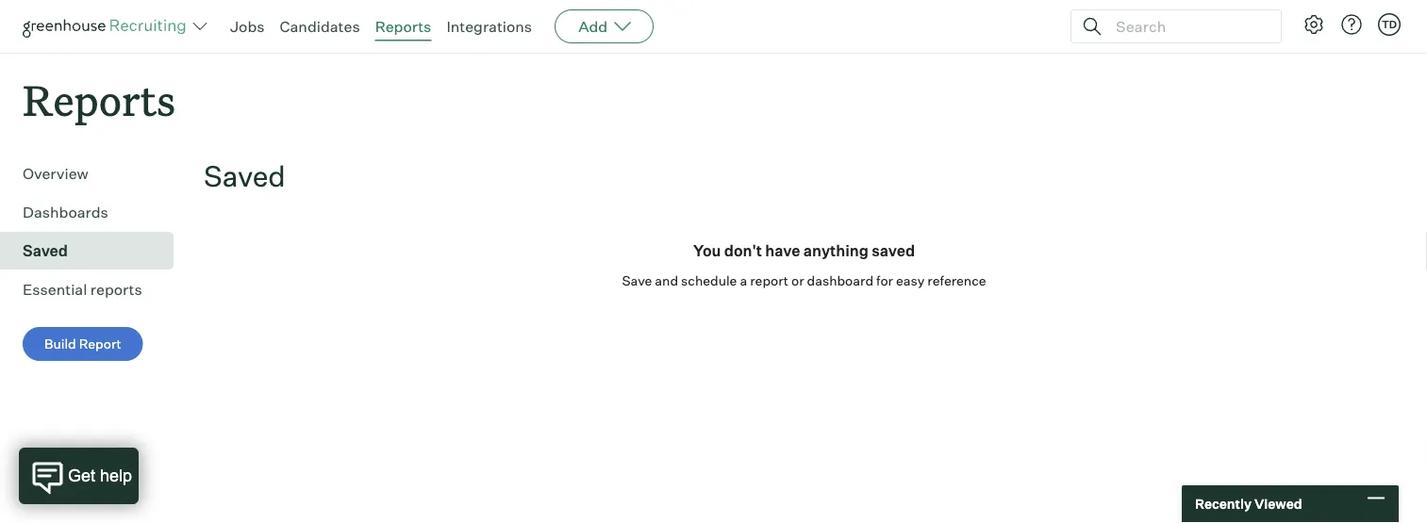 Task type: locate. For each thing, give the bounding box(es) containing it.
greenhouse recruiting image
[[23, 15, 193, 38]]

save
[[622, 273, 652, 289]]

saved
[[204, 159, 286, 194], [23, 242, 68, 261]]

1 horizontal spatial saved
[[204, 159, 286, 194]]

candidates
[[280, 17, 360, 36]]

configure image
[[1303, 13, 1326, 36]]

reports down the greenhouse recruiting image
[[23, 72, 176, 127]]

essential reports
[[23, 280, 142, 299]]

and
[[655, 273, 679, 289]]

have
[[766, 242, 801, 261]]

add
[[579, 17, 608, 36]]

jobs link
[[230, 17, 265, 36]]

you
[[694, 242, 721, 261]]

integrations
[[447, 17, 532, 36]]

td
[[1383, 18, 1398, 31]]

build report button
[[23, 328, 143, 362]]

1 vertical spatial saved
[[23, 242, 68, 261]]

jobs
[[230, 17, 265, 36]]

Search text field
[[1112, 13, 1265, 40]]

overview
[[23, 164, 89, 183]]

save and schedule a report or dashboard for easy reference
[[622, 273, 987, 289]]

essential
[[23, 280, 87, 299]]

reports
[[375, 17, 432, 36], [23, 72, 176, 127]]

reports
[[90, 280, 142, 299]]

anything
[[804, 242, 869, 261]]

or
[[792, 273, 805, 289]]

reports link
[[375, 17, 432, 36]]

report
[[79, 336, 121, 353]]

build
[[44, 336, 76, 353]]

don't
[[725, 242, 763, 261]]

0 vertical spatial reports
[[375, 17, 432, 36]]

you don't have anything saved
[[694, 242, 916, 261]]

reports right candidates
[[375, 17, 432, 36]]

reference
[[928, 273, 987, 289]]

recently
[[1196, 496, 1252, 513]]

1 vertical spatial reports
[[23, 72, 176, 127]]

dashboards link
[[23, 201, 166, 224]]



Task type: describe. For each thing, give the bounding box(es) containing it.
add button
[[555, 9, 654, 43]]

build report
[[44, 336, 121, 353]]

td button
[[1375, 9, 1405, 40]]

0 vertical spatial saved
[[204, 159, 286, 194]]

viewed
[[1255, 496, 1303, 513]]

dashboard
[[807, 273, 874, 289]]

dashboards
[[23, 203, 108, 222]]

0 horizontal spatial saved
[[23, 242, 68, 261]]

schedule
[[682, 273, 737, 289]]

essential reports link
[[23, 279, 166, 301]]

integrations link
[[447, 17, 532, 36]]

1 horizontal spatial reports
[[375, 17, 432, 36]]

a
[[740, 273, 748, 289]]

overview link
[[23, 163, 166, 185]]

saved
[[872, 242, 916, 261]]

saved link
[[23, 240, 166, 263]]

report
[[750, 273, 789, 289]]

recently viewed
[[1196, 496, 1303, 513]]

candidates link
[[280, 17, 360, 36]]

for
[[877, 273, 894, 289]]

0 horizontal spatial reports
[[23, 72, 176, 127]]

easy
[[897, 273, 925, 289]]

td button
[[1379, 13, 1402, 36]]



Task type: vqa. For each thing, say whether or not it's contained in the screenshot.
be within the TEST (19) Offer to be created
no



